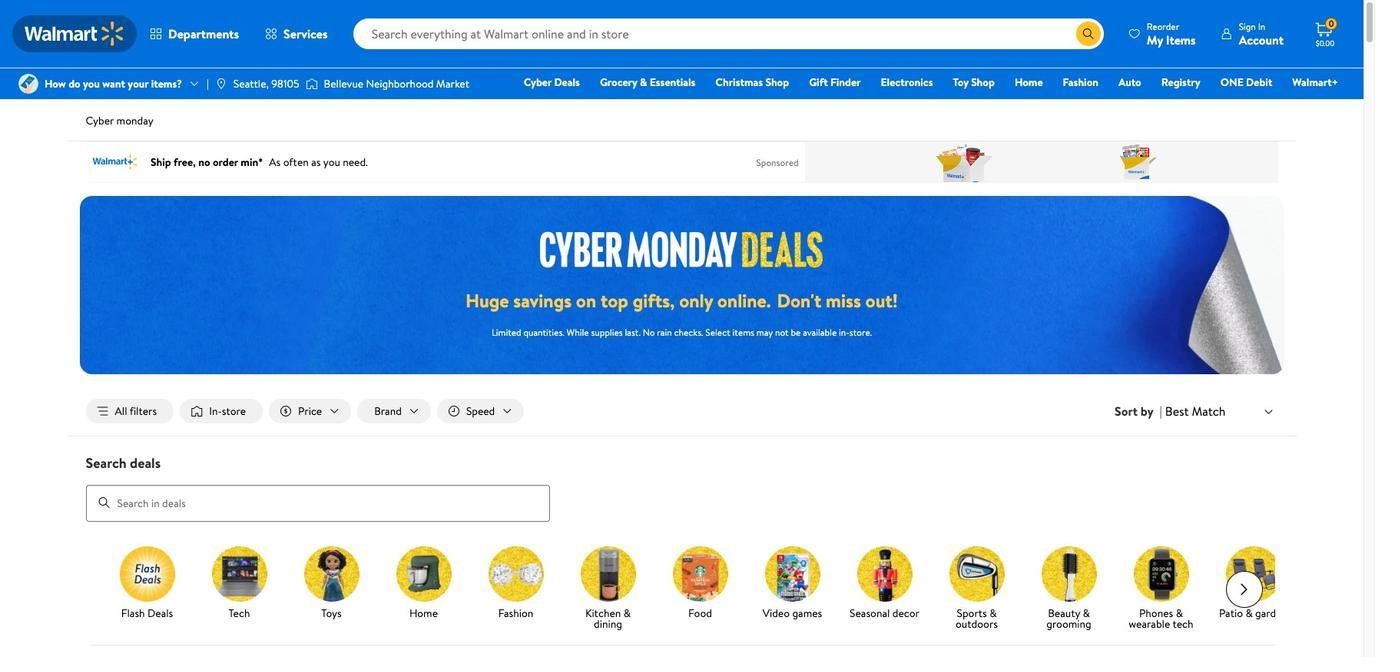 Task type: locate. For each thing, give the bounding box(es) containing it.
shop right the christmas
[[766, 75, 789, 90]]

1 vertical spatial fashion
[[498, 605, 534, 621]]

garden
[[1256, 605, 1288, 621]]

gift finder
[[809, 75, 861, 90]]

tech image
[[212, 546, 267, 601]]

sort and filter section element
[[67, 387, 1297, 436]]

home image
[[396, 546, 451, 601]]

beauty & grooming image
[[1042, 546, 1097, 601]]

0 vertical spatial fashion link
[[1056, 74, 1106, 91]]

registry link
[[1155, 74, 1208, 91]]

quantities.
[[524, 326, 565, 339]]

0 horizontal spatial fashion link
[[476, 546, 556, 621]]

cyber monday
[[86, 113, 153, 128]]

sign
[[1239, 20, 1256, 33]]

0 vertical spatial home
[[1015, 75, 1043, 90]]

auto
[[1119, 75, 1142, 90]]

0 vertical spatial fashion
[[1063, 75, 1099, 90]]

best match
[[1166, 403, 1226, 419]]

want
[[102, 76, 125, 91]]

items?
[[151, 76, 182, 91]]

1 horizontal spatial |
[[1160, 403, 1162, 420]]

 image
[[215, 78, 227, 90]]

98105
[[271, 76, 299, 91]]

by
[[1141, 403, 1154, 420]]

gifts,
[[633, 287, 675, 314]]

one
[[1221, 75, 1244, 90]]

& for dining
[[624, 605, 631, 621]]

 image
[[18, 74, 38, 94], [306, 76, 318, 91]]

gift
[[809, 75, 828, 90]]

home down the home image on the left of the page
[[410, 605, 438, 621]]

sign in account
[[1239, 20, 1284, 48]]

food link
[[660, 546, 740, 621]]

1 horizontal spatial cyber
[[524, 75, 552, 90]]

& inside kitchen & dining
[[624, 605, 631, 621]]

kitchen & dining
[[586, 605, 631, 631]]

departments
[[168, 25, 239, 42]]

1 vertical spatial |
[[1160, 403, 1162, 420]]

1 vertical spatial fashion link
[[476, 546, 556, 621]]

search deals
[[86, 453, 161, 473]]

shop for toy shop
[[971, 75, 995, 90]]

0 horizontal spatial home link
[[384, 546, 464, 621]]

market
[[436, 76, 470, 91]]

all filters
[[115, 403, 157, 419]]

may
[[757, 326, 773, 339]]

 image left how in the left of the page
[[18, 74, 38, 94]]

only
[[679, 287, 713, 314]]

checks.
[[674, 326, 703, 339]]

Search search field
[[353, 18, 1104, 49]]

grocery & essentials
[[600, 75, 696, 90]]

tech
[[229, 605, 250, 621]]

0 horizontal spatial home
[[410, 605, 438, 621]]

sponsored
[[757, 156, 799, 169]]

home link
[[1008, 74, 1050, 91], [384, 546, 464, 621]]

& right dining
[[624, 605, 631, 621]]

deals for flash deals
[[148, 605, 173, 621]]

store
[[222, 403, 246, 419]]

speed
[[466, 403, 495, 419]]

1 horizontal spatial shop
[[971, 75, 995, 90]]

& for outdoors
[[990, 605, 997, 621]]

select
[[706, 326, 731, 339]]

deals left 'grocery'
[[554, 75, 580, 90]]

0 horizontal spatial deals
[[148, 605, 173, 621]]

search image
[[98, 497, 110, 509]]

limited quantities. while supplies last. no rain checks. select items may not be available in-store.
[[492, 326, 872, 339]]

miss
[[826, 287, 861, 314]]

1 vertical spatial deals
[[148, 605, 173, 621]]

top
[[601, 287, 629, 314]]

outdoors
[[956, 616, 998, 631]]

grocery & essentials link
[[593, 74, 703, 91]]

& inside the sports & outdoors
[[990, 605, 997, 621]]

1 horizontal spatial deals
[[554, 75, 580, 90]]

1 shop from the left
[[766, 75, 789, 90]]

monday
[[116, 113, 153, 128]]

0 horizontal spatial |
[[207, 76, 209, 91]]

& inside 'beauty & grooming'
[[1083, 605, 1090, 621]]

clear search field text image
[[1058, 27, 1070, 40]]

deals
[[130, 453, 161, 473]]

1 horizontal spatial  image
[[306, 76, 318, 91]]

 image right 98105
[[306, 76, 318, 91]]

seasonal decor
[[850, 605, 920, 621]]

& inside phones & wearable tech
[[1176, 605, 1183, 621]]

beauty & grooming link
[[1029, 546, 1109, 632]]

| inside "sort and filter section" element
[[1160, 403, 1162, 420]]

1 vertical spatial cyber
[[86, 113, 114, 128]]

fashion
[[1063, 75, 1099, 90], [498, 605, 534, 621]]

 image for how
[[18, 74, 38, 94]]

fashion down 'fashion' image
[[498, 605, 534, 621]]

0 vertical spatial home link
[[1008, 74, 1050, 91]]

kitchen
[[586, 605, 621, 621]]

next slide for chipmodulewithimages list image
[[1226, 571, 1263, 608]]

0 horizontal spatial shop
[[766, 75, 789, 90]]

shop right toy
[[971, 75, 995, 90]]

christmas shop link
[[709, 74, 796, 91]]

video games
[[763, 605, 822, 621]]

home right "toy shop" link
[[1015, 75, 1043, 90]]

& inside "link"
[[640, 75, 647, 90]]

deals right 'flash'
[[148, 605, 173, 621]]

christmas
[[716, 75, 763, 90]]

items
[[733, 326, 755, 339]]

fashion link
[[1056, 74, 1106, 91], [476, 546, 556, 621]]

fashion down search icon
[[1063, 75, 1099, 90]]

| right 'items?'
[[207, 76, 209, 91]]

phones & wearable tech link
[[1122, 546, 1201, 632]]

0 horizontal spatial  image
[[18, 74, 38, 94]]

how
[[45, 76, 66, 91]]

flash
[[121, 605, 145, 621]]

seasonal decor link
[[845, 546, 925, 621]]

shop for christmas shop
[[766, 75, 789, 90]]

store.
[[850, 326, 872, 339]]

sports & outdoors
[[956, 605, 998, 631]]

don't
[[777, 287, 822, 314]]

$0.00
[[1316, 38, 1335, 48]]

& right the sports on the right of the page
[[990, 605, 997, 621]]

1 horizontal spatial fashion
[[1063, 75, 1099, 90]]

flash deals
[[121, 605, 173, 621]]

walmart+ link
[[1286, 74, 1346, 91]]

& right patio
[[1246, 605, 1253, 621]]

Walmart Site-Wide search field
[[353, 18, 1104, 49]]

2 shop from the left
[[971, 75, 995, 90]]

cyber
[[524, 75, 552, 90], [86, 113, 114, 128]]

cyber deals
[[524, 75, 580, 90]]

0 vertical spatial cyber
[[524, 75, 552, 90]]

1 horizontal spatial fashion link
[[1056, 74, 1106, 91]]

in
[[1258, 20, 1266, 33]]

0 vertical spatial deals
[[554, 75, 580, 90]]

one debit link
[[1214, 74, 1280, 91]]

0 horizontal spatial cyber
[[86, 113, 114, 128]]

gift finder link
[[802, 74, 868, 91]]

& right 'grocery'
[[640, 75, 647, 90]]

video games image
[[765, 546, 820, 601]]

| right by
[[1160, 403, 1162, 420]]

toys image
[[304, 546, 359, 601]]

& right phones
[[1176, 605, 1183, 621]]

tech link
[[199, 546, 279, 621]]

cyber for cyber monday
[[86, 113, 114, 128]]

my
[[1147, 31, 1163, 48]]

departments button
[[137, 15, 252, 52]]

rain
[[657, 326, 672, 339]]

patio & garden link
[[1214, 546, 1294, 621]]

not
[[775, 326, 789, 339]]

& right beauty
[[1083, 605, 1090, 621]]



Task type: vqa. For each thing, say whether or not it's contained in the screenshot.
Speed
yes



Task type: describe. For each thing, give the bounding box(es) containing it.
toys
[[321, 605, 342, 621]]

best match button
[[1162, 401, 1278, 421]]

tech
[[1173, 616, 1194, 631]]

food image
[[673, 546, 728, 601]]

brand
[[374, 403, 402, 419]]

dining
[[594, 616, 622, 631]]

sports
[[957, 605, 987, 621]]

toy shop link
[[946, 74, 1002, 91]]

price button
[[269, 399, 351, 423]]

flash deals image
[[119, 546, 175, 601]]

electronics link
[[874, 74, 940, 91]]

toy shop
[[953, 75, 995, 90]]

seattle, 98105
[[233, 76, 299, 91]]

bellevue neighborhood market
[[324, 76, 470, 91]]

brand button
[[357, 399, 431, 423]]

0 $0.00
[[1316, 17, 1335, 48]]

phones & wearable tech
[[1129, 605, 1194, 631]]

search
[[86, 453, 127, 473]]

walmart+
[[1293, 75, 1339, 90]]

you
[[83, 76, 100, 91]]

& for essentials
[[640, 75, 647, 90]]

cyber deals link
[[517, 74, 587, 91]]

sort by |
[[1115, 403, 1162, 420]]

items
[[1166, 31, 1196, 48]]

0 vertical spatial |
[[207, 76, 209, 91]]

deals for cyber deals
[[554, 75, 580, 90]]

no
[[643, 326, 655, 339]]

online.
[[718, 287, 771, 314]]

patio and garden image
[[1226, 546, 1281, 601]]

seasonal
[[850, 605, 890, 621]]

registry
[[1162, 75, 1201, 90]]

available
[[803, 326, 837, 339]]

games
[[793, 605, 822, 621]]

finder
[[831, 75, 861, 90]]

last.
[[625, 326, 641, 339]]

huge savings on top gifts, only online. don't miss out!
[[466, 287, 898, 314]]

1 horizontal spatial home
[[1015, 75, 1043, 90]]

& for wearable
[[1176, 605, 1183, 621]]

cyber for cyber deals
[[524, 75, 552, 90]]

walmart image
[[25, 22, 124, 46]]

reorder
[[1147, 20, 1180, 33]]

phones & wearable tech image
[[1134, 546, 1189, 601]]

Search in deals search field
[[86, 485, 550, 521]]

beauty & grooming
[[1047, 605, 1092, 631]]

do
[[69, 76, 80, 91]]

electronics
[[881, 75, 933, 90]]

neighborhood
[[366, 76, 434, 91]]

patio
[[1219, 605, 1243, 621]]

speed button
[[437, 399, 524, 423]]

flash deals link
[[107, 546, 187, 621]]

0
[[1329, 17, 1334, 30]]

filters
[[130, 403, 157, 419]]

on
[[576, 287, 596, 314]]

 image for bellevue
[[306, 76, 318, 91]]

price
[[298, 403, 322, 419]]

& for grooming
[[1083, 605, 1090, 621]]

& for garden
[[1246, 605, 1253, 621]]

0 horizontal spatial fashion
[[498, 605, 534, 621]]

food
[[689, 605, 712, 621]]

your
[[128, 76, 149, 91]]

kitchen & dining image
[[581, 546, 636, 601]]

decor
[[893, 605, 920, 621]]

video
[[763, 605, 790, 621]]

sports & outdoors image
[[949, 546, 1005, 601]]

video games link
[[753, 546, 833, 621]]

1 horizontal spatial home link
[[1008, 74, 1050, 91]]

Search deals search field
[[67, 453, 1297, 521]]

toys link
[[292, 546, 372, 621]]

seattle,
[[233, 76, 269, 91]]

be
[[791, 326, 801, 339]]

christmas shop
[[716, 75, 789, 90]]

best
[[1166, 403, 1189, 419]]

patio & garden
[[1219, 605, 1288, 621]]

seasonal decor image
[[857, 546, 913, 601]]

kitchen & dining link
[[568, 546, 648, 632]]

services button
[[252, 15, 341, 52]]

1 vertical spatial home link
[[384, 546, 464, 621]]

while
[[567, 326, 589, 339]]

debit
[[1246, 75, 1273, 90]]

phones
[[1140, 605, 1174, 621]]

auto link
[[1112, 74, 1149, 91]]

search icon image
[[1083, 28, 1095, 40]]

all
[[115, 403, 127, 419]]

in-
[[209, 403, 222, 419]]

beauty
[[1048, 605, 1081, 621]]

grooming
[[1047, 616, 1092, 631]]

in-store
[[209, 403, 246, 419]]

walmart black friday deals for days image
[[541, 231, 823, 269]]

fashion image
[[488, 546, 544, 601]]

grocery
[[600, 75, 638, 90]]

1 vertical spatial home
[[410, 605, 438, 621]]

bellevue
[[324, 76, 364, 91]]

out!
[[866, 287, 898, 314]]

wearable
[[1129, 616, 1171, 631]]



